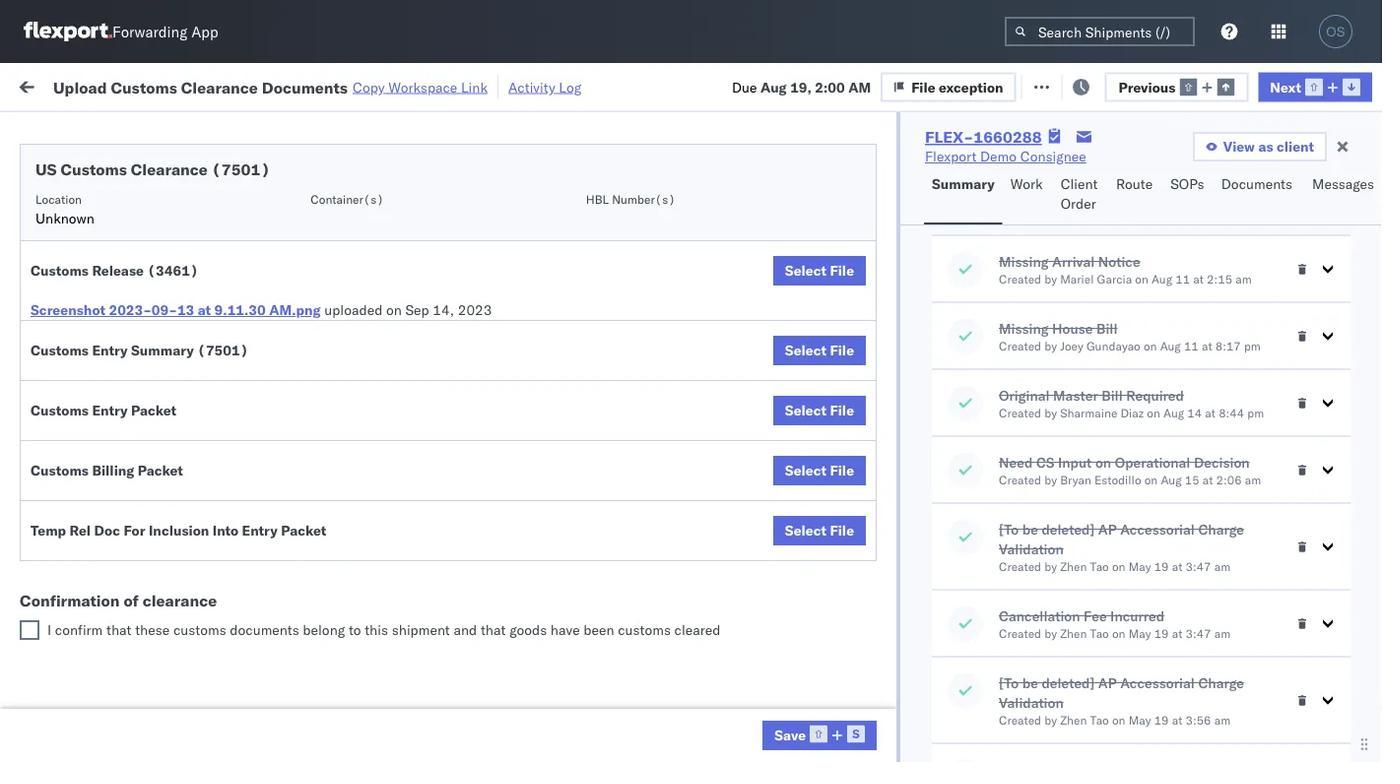 Task type: locate. For each thing, give the bounding box(es) containing it.
2023
[[458, 302, 492, 319], [461, 631, 496, 648]]

upload up customs billing packet
[[45, 404, 90, 421]]

5 created from the top
[[999, 560, 1042, 575]]

2 1:59 am cdt, nov 5, 2022 from the top
[[317, 241, 492, 258]]

on down required
[[1147, 406, 1161, 421]]

1 vertical spatial clearance
[[131, 160, 208, 179]]

(7501) down 9.11.30
[[197, 342, 249, 359]]

schedule pickup from los angeles, ca link for second schedule pickup from los angeles, ca button from the bottom
[[45, 446, 280, 485]]

ap for [to be deleted] ap accessorial charge validation created by zhen tao on may 19 at 3:47 am
[[1099, 521, 1117, 538]]

5 select file from the top
[[785, 522, 854, 540]]

2023 right sep
[[458, 302, 492, 319]]

hlxu6269
[[1319, 197, 1383, 214], [1319, 240, 1383, 258], [1319, 284, 1383, 301], [1319, 327, 1383, 344], [1319, 371, 1383, 388], [1319, 414, 1383, 431]]

deleted] inside [to be deleted] ap accessorial charge validation created by zhen tao on may 19 at 3:56 am
[[1042, 675, 1095, 692]]

copy workspace link button
[[353, 78, 488, 96]]

customs billing packet
[[31, 462, 183, 479]]

schedule delivery appointment link up the for
[[45, 499, 242, 519]]

0 vertical spatial clearance
[[181, 77, 258, 97]]

cancellation
[[999, 608, 1081, 625]]

[to inside [to be deleted] ap accessorial charge validation created by zhen tao on may 19 at 3:47 am
[[999, 521, 1019, 538]]

schedule delivery appointment button down 2023-
[[45, 326, 242, 347]]

4 schedule from the top
[[45, 327, 104, 344]]

1 schedule pickup from los angeles, ca link from the top
[[45, 229, 280, 269]]

2 deleted] from the top
[[1042, 675, 1095, 692]]

packet down 'customs entry summary (7501)'
[[131, 402, 177, 419]]

1 horizontal spatial that
[[481, 622, 506, 639]]

pickup up netherlands
[[107, 707, 150, 724]]

garcia
[[1097, 272, 1132, 287]]

0 vertical spatial flexport demo consignee
[[925, 148, 1087, 165]]

0 horizontal spatial that
[[106, 622, 132, 639]]

0 vertical spatial summary
[[932, 175, 995, 193]]

on down operational
[[1145, 473, 1158, 488]]

1 vertical spatial packet
[[138, 462, 183, 479]]

19 inside [to be deleted] ap accessorial charge validation created by zhen tao on may 19 at 3:47 am
[[1155, 560, 1169, 575]]

confirm delivery
[[45, 587, 150, 604]]

be inside [to be deleted] ap accessorial charge validation created by zhen tao on may 19 at 3:47 am
[[1023, 521, 1039, 538]]

2 by from the top
[[1045, 339, 1057, 354]]

that right and
[[481, 622, 506, 639]]

schedule up rel
[[45, 500, 104, 517]]

2 vertical spatial schedule delivery appointment
[[45, 500, 242, 517]]

flexport
[[925, 148, 977, 165], [731, 631, 783, 648]]

link
[[461, 78, 488, 96]]

select file for temp rel doc for inclusion into entry packet
[[785, 522, 854, 540]]

0 vertical spatial flexport
[[925, 148, 977, 165]]

aug left 19,
[[761, 78, 787, 95]]

demo down 1660288
[[981, 148, 1017, 165]]

charge down 2:06
[[1199, 521, 1244, 538]]

angeles, inside confirm pickup from los angeles, ca
[[203, 534, 258, 551]]

work inside work button
[[1011, 175, 1043, 193]]

demo
[[981, 148, 1017, 165], [786, 631, 823, 648]]

3 fcl from the top
[[647, 371, 672, 388]]

on inside [to be deleted] ap accessorial charge validation created by zhen tao on may 19 at 3:56 am
[[1113, 713, 1126, 728]]

appointment up inclusion on the left bottom of page
[[161, 500, 242, 517]]

exception down search shipments (/) text field
[[1074, 76, 1139, 94]]

cst, up 6:00 pm cst, dec 23, 2022
[[377, 501, 408, 518]]

1 vertical spatial (7501)
[[197, 342, 249, 359]]

0 horizontal spatial documents
[[45, 423, 117, 441]]

select file button for customs release (3461)
[[773, 256, 866, 286]]

delivery for second schedule delivery appointment button from the top of the page
[[107, 327, 158, 344]]

5 5, from the top
[[441, 371, 454, 388]]

fcl
[[647, 198, 672, 215], [647, 241, 672, 258], [647, 371, 672, 388], [647, 501, 672, 518], [647, 544, 672, 562], [647, 631, 672, 648]]

3 test12 from the top
[[1342, 284, 1383, 302]]

1 cdt, from the top
[[377, 198, 409, 215]]

0 vertical spatial 3:47
[[1186, 560, 1212, 575]]

by inside missing house bill created by joey gundayao on aug 11 at 8:17 pm
[[1045, 339, 1057, 354]]

4 nov from the top
[[412, 328, 438, 345]]

confirm up confirm
[[45, 587, 96, 604]]

0 vertical spatial work
[[214, 76, 248, 94]]

ceau7522281, hlxu6269 up the 8:17
[[1214, 284, 1383, 301]]

work inside the import work button
[[214, 76, 248, 94]]

2 customs from the left
[[618, 622, 671, 639]]

dec up 6:00 pm cst, dec 23, 2022
[[411, 501, 437, 518]]

schedule for second schedule pickup from los angeles, ca button from the bottom
[[45, 447, 104, 464]]

0 horizontal spatial exception
[[939, 78, 1004, 95]]

clearance for us customs clearance (7501)
[[131, 160, 208, 179]]

5 by from the top
[[1045, 560, 1057, 575]]

6 flex-1846748 from the top
[[1088, 414, 1190, 432]]

1 vertical spatial pm
[[1248, 406, 1265, 421]]

2 vertical spatial clearance
[[153, 404, 216, 421]]

integration
[[859, 675, 927, 692], [859, 718, 927, 735]]

14, right sep
[[433, 302, 454, 319]]

1 select file from the top
[[785, 262, 854, 279]]

0 vertical spatial [to
[[999, 521, 1019, 538]]

5 ocean fcl from the top
[[603, 544, 672, 562]]

select file button for temp rel doc for inclusion into entry packet
[[773, 516, 866, 546]]

1 vertical spatial documents
[[1222, 175, 1293, 193]]

2 1846748 from the top
[[1130, 241, 1190, 258]]

6:00
[[317, 544, 347, 562]]

2 vertical spatial appointment
[[161, 500, 242, 517]]

customs entry packet
[[31, 402, 177, 419]]

aug left "15"
[[1161, 473, 1182, 488]]

1 tao from the top
[[1090, 560, 1109, 575]]

2 charge from the top
[[1199, 675, 1244, 692]]

on up incurred
[[1113, 560, 1126, 575]]

0 vertical spatial be
[[1023, 521, 1039, 538]]

workitem button
[[12, 157, 286, 176]]

-
[[1016, 675, 1025, 692], [1016, 718, 1025, 735]]

upload customs clearance documents link
[[45, 403, 280, 442]]

delivery inside confirm delivery link
[[99, 587, 150, 604]]

2023 right '13,'
[[461, 631, 496, 648]]

created inside [to be deleted] ap accessorial charge validation created by zhen tao on may 19 at 3:47 am
[[999, 560, 1042, 575]]

2:06
[[1217, 473, 1242, 488]]

file for customs entry packet
[[830, 402, 854, 419]]

1 lhuu7894563, uetu5238 from the top
[[1214, 457, 1383, 475]]

resize handle column header
[[282, 153, 305, 763], [501, 153, 524, 763], [570, 153, 593, 763], [698, 153, 721, 763], [826, 153, 849, 763], [1023, 153, 1047, 763], [1181, 153, 1204, 763], [1309, 153, 1332, 763], [1347, 153, 1371, 763]]

previous button
[[1105, 72, 1249, 102]]

2 5, from the top
[[441, 241, 454, 258]]

0 vertical spatial (7501)
[[212, 160, 270, 179]]

1 vertical spatial flexport
[[731, 631, 783, 648]]

0 vertical spatial dec
[[411, 501, 437, 518]]

0 vertical spatial charge
[[1199, 521, 1244, 538]]

flex-1846748 up garcia
[[1088, 241, 1190, 258]]

into
[[213, 522, 239, 540]]

1 horizontal spatial customs
[[618, 622, 671, 639]]

0 vertical spatial 2130387
[[1130, 675, 1190, 692]]

ca down i
[[45, 640, 64, 657]]

1846748 down required
[[1130, 414, 1190, 432]]

from inside confirm pickup from los angeles, ca
[[145, 534, 174, 551]]

hlxu6269 for upload customs clearance documents button
[[1319, 414, 1383, 431]]

appointment for second schedule delivery appointment button from the top of the page
[[161, 327, 242, 344]]

import work
[[166, 76, 248, 94]]

documents down container
[[1222, 175, 1293, 193]]

customs inside the upload customs clearance documents
[[94, 404, 149, 421]]

charge up 3:56
[[1199, 675, 1244, 692]]

inclusion
[[149, 522, 209, 540]]

5 schedule pickup from los angeles, ca from the top
[[45, 620, 266, 657]]

1 3:47 from the top
[[1186, 560, 1212, 575]]

batch
[[1273, 76, 1312, 94]]

1 vertical spatial confirm
[[45, 587, 96, 604]]

at inside need cs input on operational decision created by bryan estodillo on aug 15 at 2:06 am
[[1203, 473, 1214, 488]]

9 schedule from the top
[[45, 707, 104, 724]]

summary down 09- at the top
[[131, 342, 194, 359]]

schedule delivery appointment button
[[45, 196, 242, 217], [45, 326, 242, 347], [45, 499, 242, 521]]

0 vertical spatial -
[[1016, 675, 1025, 692]]

flex id button
[[1047, 157, 1185, 176]]

flexport. image
[[24, 22, 112, 41]]

deleted] for [to be deleted] ap accessorial charge validation created by zhen tao on may 19 at 3:47 am
[[1042, 521, 1095, 538]]

2 2130387 from the top
[[1130, 718, 1190, 735]]

1 vertical spatial upload
[[45, 404, 90, 421]]

2 3:47 from the top
[[1186, 627, 1212, 642]]

2 integration test account - karl lagerfeld from the top
[[859, 718, 1116, 735]]

1 vertical spatial gvcu5265864
[[1214, 717, 1311, 735]]

confirmation of clearance
[[20, 591, 217, 611]]

file exception up flex-1660288 link
[[912, 78, 1004, 95]]

2 schedule delivery appointment link from the top
[[45, 326, 242, 345]]

2 vertical spatial may
[[1129, 713, 1152, 728]]

confirmation
[[20, 591, 120, 611]]

documents for upload customs clearance documents
[[45, 423, 117, 441]]

1 1889466 from the top
[[1130, 458, 1190, 475]]

1 horizontal spatial summary
[[932, 175, 995, 193]]

am right 1893174
[[1215, 627, 1231, 642]]

gvcu5265864 right 3:56
[[1214, 717, 1311, 735]]

3 appointment from the top
[[161, 500, 242, 517]]

1 vertical spatial schedule delivery appointment
[[45, 327, 242, 344]]

[to down the cancellation
[[999, 675, 1019, 692]]

1 schedule delivery appointment button from the top
[[45, 196, 242, 217]]

documents inside documents button
[[1222, 175, 1293, 193]]

missing left arrival
[[999, 253, 1049, 270]]

at inside [to be deleted] ap accessorial charge validation created by zhen tao on may 19 at 3:47 am
[[1172, 560, 1183, 575]]

confirm inside confirm delivery link
[[45, 587, 96, 604]]

flex-1846748 down required
[[1088, 414, 1190, 432]]

1 vertical spatial work
[[1011, 175, 1043, 193]]

2 ceau7522281, hlxu6269 from the top
[[1214, 240, 1383, 258]]

0 vertical spatial tao
[[1090, 560, 1109, 575]]

aug inside original master bill required created by sharmaine diaz on aug 14 at 8:44 pm
[[1164, 406, 1185, 421]]

entry up customs billing packet
[[92, 402, 128, 419]]

1:59 for 3rd schedule pickup from los angeles, ca button from the bottom of the page
[[317, 371, 347, 388]]

2 hlxu6269 from the top
[[1319, 240, 1383, 258]]

ocean fcl for confirm pickup from los angeles, ca "button"
[[603, 544, 672, 562]]

schedule down customs entry packet
[[45, 447, 104, 464]]

file exception
[[1047, 76, 1139, 94], [912, 78, 1004, 95]]

0 horizontal spatial flexport demo consignee
[[731, 631, 893, 648]]

may inside [to be deleted] ap accessorial charge validation created by zhen tao on may 19 at 3:56 am
[[1129, 713, 1152, 728]]

bill for house
[[1097, 320, 1118, 337]]

am
[[849, 78, 871, 95], [351, 198, 373, 215], [351, 241, 373, 258], [351, 284, 373, 302], [351, 328, 373, 345], [351, 371, 373, 388], [351, 501, 373, 518], [351, 631, 373, 648]]

pickup inside schedule pickup from rotterdam, netherlands
[[107, 707, 150, 724]]

file
[[1047, 76, 1071, 94], [912, 78, 936, 95], [830, 262, 854, 279], [830, 342, 854, 359], [830, 402, 854, 419], [830, 462, 854, 479], [830, 522, 854, 540]]

tao inside [to be deleted] ap accessorial charge validation created by zhen tao on may 19 at 3:47 am
[[1090, 560, 1109, 575]]

clearance down 'customs entry summary (7501)'
[[153, 404, 216, 421]]

container
[[1214, 153, 1267, 168]]

3 select file from the top
[[785, 402, 854, 419]]

0 vertical spatial integration
[[859, 675, 927, 692]]

by inside original master bill required created by sharmaine diaz on aug 14 at 8:44 pm
[[1045, 406, 1057, 421]]

validation inside [to be deleted] ap accessorial charge validation created by zhen tao on may 19 at 3:56 am
[[999, 694, 1064, 712]]

confirm pickup from los angeles, ca button
[[45, 533, 280, 574]]

None checkbox
[[20, 621, 39, 641]]

validation up the cancellation
[[999, 541, 1064, 558]]

am
[[1236, 272, 1252, 287], [1245, 473, 1262, 488], [1215, 560, 1231, 575], [1215, 627, 1231, 642], [1215, 713, 1231, 728]]

1 vertical spatial [to
[[999, 675, 1019, 692]]

2130387
[[1130, 675, 1190, 692], [1130, 718, 1190, 735]]

1 deleted] from the top
[[1042, 521, 1095, 538]]

sep
[[406, 302, 429, 319]]

may left 3:56
[[1129, 713, 1152, 728]]

bill inside missing house bill created by joey gundayao on aug 11 at 8:17 pm
[[1097, 320, 1118, 337]]

1 vertical spatial missing
[[999, 320, 1049, 337]]

0 vertical spatial pm
[[1245, 339, 1261, 354]]

integration test account - karl lagerfeld
[[859, 675, 1116, 692], [859, 718, 1116, 735]]

deleted]
[[1042, 521, 1095, 538], [1042, 675, 1095, 692]]

file exception button
[[1016, 70, 1152, 100], [1016, 70, 1152, 100], [881, 72, 1017, 102], [881, 72, 1017, 102]]

4 by from the top
[[1045, 473, 1057, 488]]

zhen inside 'cancellation fee incurred created by zhen tao on may 19 at 3:47 am'
[[1061, 627, 1087, 642]]

at inside 'cancellation fee incurred created by zhen tao on may 19 at 3:47 am'
[[1172, 627, 1183, 642]]

ocean
[[603, 198, 644, 215], [902, 198, 942, 215], [603, 241, 644, 258], [774, 241, 814, 258], [902, 241, 942, 258], [774, 284, 814, 302], [902, 284, 942, 302], [774, 328, 814, 345], [902, 328, 942, 345], [603, 371, 644, 388], [774, 371, 814, 388], [902, 371, 942, 388], [774, 414, 814, 432], [902, 414, 942, 432], [774, 458, 814, 475], [902, 458, 942, 475], [603, 501, 644, 518], [774, 501, 814, 518], [902, 501, 942, 518], [603, 544, 644, 562], [774, 544, 814, 562], [902, 544, 942, 562], [902, 588, 942, 605], [603, 631, 644, 648]]

2 schedule from the top
[[45, 230, 104, 247]]

aug up required
[[1161, 339, 1181, 354]]

on right garcia
[[1135, 272, 1149, 287]]

(7501) for us customs clearance (7501)
[[212, 160, 270, 179]]

0 vertical spatial deleted]
[[1042, 521, 1095, 538]]

1 vertical spatial integration
[[859, 718, 927, 735]]

zhen inside [to be deleted] ap accessorial charge validation created by zhen tao on may 19 at 3:47 am
[[1061, 560, 1087, 575]]

confirm inside confirm pickup from los angeles, ca
[[45, 534, 96, 551]]

1 ceau7522281, from the top
[[1214, 197, 1315, 214]]

4 1846748 from the top
[[1130, 328, 1190, 345]]

from
[[153, 230, 182, 247], [153, 273, 182, 291], [153, 360, 182, 377], [153, 447, 182, 464], [145, 534, 174, 551], [153, 620, 182, 638], [153, 707, 182, 724]]

schedule down screenshot on the top left of page
[[45, 327, 104, 344]]

1 vertical spatial be
[[1023, 675, 1039, 692]]

ap down flex-1893174
[[1099, 675, 1117, 692]]

0 vertical spatial missing
[[999, 253, 1049, 270]]

from inside schedule pickup from rotterdam, netherlands
[[153, 707, 182, 724]]

documents down customs entry packet
[[45, 423, 117, 441]]

1 vertical spatial schedule delivery appointment link
[[45, 326, 242, 345]]

ap
[[1099, 521, 1117, 538], [1099, 675, 1117, 692]]

by inside the missing arrival notice created by mariel garcia on aug 11 at 2:15 am
[[1045, 272, 1057, 287]]

be down "need"
[[1023, 521, 1039, 538]]

4 ocean fcl from the top
[[603, 501, 672, 518]]

ceau7522281, hlxu6269 down messages
[[1214, 197, 1383, 214]]

0 vertical spatial gvcu5265864
[[1214, 674, 1311, 691]]

maeu9
[[1342, 631, 1383, 648], [1342, 675, 1383, 692], [1342, 718, 1383, 735]]

select for customs entry summary (7501)
[[785, 342, 827, 359]]

2 be from the top
[[1023, 675, 1039, 692]]

0 vertical spatial 14,
[[433, 302, 454, 319]]

ap inside [to be deleted] ap accessorial charge validation created by zhen tao on may 19 at 3:47 am
[[1099, 521, 1117, 538]]

client order button
[[1053, 167, 1109, 225]]

1:59 am cdt, nov 5, 2022
[[317, 198, 492, 215], [317, 241, 492, 258], [317, 284, 492, 302], [317, 328, 492, 345], [317, 371, 492, 388]]

select for customs billing packet
[[785, 462, 827, 479]]

upload inside the upload customs clearance documents
[[45, 404, 90, 421]]

1 vertical spatial dec
[[410, 544, 436, 562]]

schedule for third schedule delivery appointment button from the top of the page
[[45, 500, 104, 517]]

1846748 up diaz
[[1130, 371, 1190, 388]]

select file for customs billing packet
[[785, 462, 854, 479]]

1:59 am cdt, nov 5, 2022 for 1st schedule pickup from los angeles, ca button from the top of the page
[[317, 241, 492, 258]]

2 nov from the top
[[412, 241, 438, 258]]

ocean fcl
[[603, 198, 672, 215], [603, 241, 672, 258], [603, 371, 672, 388], [603, 501, 672, 518], [603, 544, 672, 562], [603, 631, 672, 648]]

documents for upload customs clearance documents copy workspace link
[[262, 77, 348, 97]]

entry right into
[[242, 522, 278, 540]]

test12 for 1st schedule pickup from los angeles, ca button from the top of the page
[[1342, 241, 1383, 258]]

los
[[186, 230, 208, 247], [186, 273, 208, 291], [186, 360, 208, 377], [186, 447, 208, 464], [178, 534, 200, 551], [186, 620, 208, 638]]

flexport demo consignee
[[925, 148, 1087, 165], [731, 631, 893, 648]]

validation for [to be deleted] ap accessorial charge validation created by zhen tao on may 19 at 3:56 am
[[999, 694, 1064, 712]]

schedule for 1st schedule pickup from los angeles, ca button from the bottom of the page
[[45, 620, 104, 638]]

flex-1846748 up diaz
[[1088, 371, 1190, 388]]

2 vertical spatial documents
[[45, 423, 117, 441]]

bill up diaz
[[1102, 387, 1123, 404]]

pickup right rel
[[99, 534, 142, 551]]

4 hlxu6269 from the top
[[1319, 327, 1383, 344]]

dec
[[411, 501, 437, 518], [410, 544, 436, 562]]

customs down clearance
[[173, 622, 226, 639]]

test12 for fourth schedule pickup from los angeles, ca button from the bottom of the page
[[1342, 284, 1383, 302]]

1 gvcu5265864 from the top
[[1214, 674, 1311, 691]]

that down confirmation of clearance
[[106, 622, 132, 639]]

may up incurred
[[1129, 560, 1152, 575]]

2 account from the top
[[961, 718, 1013, 735]]

1 vertical spatial entry
[[92, 402, 128, 419]]

19 inside [to be deleted] ap accessorial charge validation created by zhen tao on may 19 at 3:56 am
[[1155, 713, 1169, 728]]

flex-1846748 down route
[[1088, 198, 1190, 215]]

am up msdu7304509
[[1215, 560, 1231, 575]]

angeles, for 1st schedule pickup from los angeles, ca button from the bottom of the page
[[211, 620, 266, 638]]

schedule pickup from los angeles, ca link for 1st schedule pickup from los angeles, ca button from the bottom of the page
[[45, 619, 280, 659]]

select file for customs entry summary (7501)
[[785, 342, 854, 359]]

0 vertical spatial may
[[1129, 560, 1152, 575]]

(7501) down upload customs clearance documents copy workspace link at the top of the page
[[212, 160, 270, 179]]

2 vertical spatial 19
[[1155, 713, 1169, 728]]

cst, for 13,
[[377, 631, 408, 648]]

2 vertical spatial maeu9
[[1342, 718, 1383, 735]]

schedule delivery appointment link down 2023-
[[45, 326, 242, 345]]

zhen for [to be deleted] ap accessorial charge validation created by zhen tao on may 19 at 3:56 am
[[1061, 713, 1087, 728]]

2 vertical spatial cst,
[[377, 631, 408, 648]]

deleted] down bryan
[[1042, 521, 1095, 538]]

packet up 6:00
[[281, 522, 326, 540]]

3 5, from the top
[[441, 284, 454, 302]]

11 left 2:15
[[1176, 272, 1191, 287]]

0 vertical spatial documents
[[262, 77, 348, 97]]

schedule inside schedule pickup from rotterdam, netherlands
[[45, 707, 104, 724]]

4 select file from the top
[[785, 462, 854, 479]]

1 [to from the top
[[999, 521, 1019, 538]]

demo left bookings
[[786, 631, 823, 648]]

be inside [to be deleted] ap accessorial charge validation created by zhen tao on may 19 at 3:56 am
[[1023, 675, 1039, 692]]

missing inside missing house bill created by joey gundayao on aug 11 at 8:17 pm
[[999, 320, 1049, 337]]

bosch
[[859, 198, 898, 215], [731, 241, 770, 258], [859, 241, 898, 258], [731, 284, 770, 302], [859, 284, 898, 302], [731, 328, 770, 345], [859, 328, 898, 345], [731, 371, 770, 388], [859, 371, 898, 388], [731, 414, 770, 432], [859, 414, 898, 432], [731, 458, 770, 475], [859, 458, 898, 475], [731, 501, 770, 518], [859, 501, 898, 518], [731, 544, 770, 562], [859, 544, 898, 562], [859, 588, 898, 605]]

tao up fee
[[1090, 560, 1109, 575]]

0 vertical spatial karl
[[1028, 675, 1054, 692]]

gvcu5265864 down msdu7304509
[[1214, 674, 1311, 691]]

missing for missing house bill
[[999, 320, 1049, 337]]

1 vertical spatial summary
[[131, 342, 194, 359]]

2 created from the top
[[999, 339, 1042, 354]]

2 schedule pickup from los angeles, ca from the top
[[45, 273, 266, 310]]

0 vertical spatial appointment
[[161, 197, 242, 214]]

missing inside the missing arrival notice created by mariel garcia on aug 11 at 2:15 am
[[999, 253, 1049, 270]]

1 vertical spatial schedule delivery appointment button
[[45, 326, 242, 347]]

1 vertical spatial accessorial
[[1121, 675, 1195, 692]]

2 vertical spatial schedule delivery appointment button
[[45, 499, 242, 521]]

at inside missing house bill created by joey gundayao on aug 11 at 8:17 pm
[[1202, 339, 1213, 354]]

5 1:59 am cdt, nov 5, 2022 from the top
[[317, 371, 492, 388]]

clearance inside the upload customs clearance documents
[[153, 404, 216, 421]]

entry
[[92, 342, 128, 359], [92, 402, 128, 419], [242, 522, 278, 540]]

1846748 for 3rd schedule pickup from los angeles, ca button from the bottom of the page
[[1130, 371, 1190, 388]]

Search Shipments (/) text field
[[1005, 17, 1195, 46]]

0 vertical spatial bill
[[1097, 320, 1118, 337]]

schedule up customs entry packet
[[45, 360, 104, 377]]

1 vertical spatial flex-2130387
[[1088, 718, 1190, 735]]

1:59 for 1st schedule pickup from los angeles, ca button from the top of the page
[[317, 241, 347, 258]]

test12 for 3rd schedule pickup from los angeles, ca button from the bottom of the page
[[1342, 371, 1383, 388]]

3 may from the top
[[1129, 713, 1152, 728]]

at inside original master bill required created by sharmaine diaz on aug 14 at 8:44 pm
[[1206, 406, 1216, 421]]

entry for packet
[[92, 402, 128, 419]]

(0)
[[319, 76, 345, 94]]

0 vertical spatial schedule delivery appointment button
[[45, 196, 242, 217]]

1 vertical spatial karl
[[1028, 718, 1054, 735]]

number(s)
[[612, 192, 676, 206]]

3 hlxu6269 from the top
[[1319, 284, 1383, 301]]

maeu9 for schedule pickup from los angeles, ca
[[1342, 631, 1383, 648]]

schedule down unknown
[[45, 230, 104, 247]]

location unknown
[[35, 192, 95, 227]]

4 created from the top
[[999, 473, 1042, 488]]

on right gundayao
[[1144, 339, 1157, 354]]

5 select from the top
[[785, 522, 827, 540]]

5 test12 from the top
[[1342, 371, 1383, 388]]

0 horizontal spatial summary
[[131, 342, 194, 359]]

0 vertical spatial ap
[[1099, 521, 1117, 538]]

validation inside [to be deleted] ap accessorial charge validation created by zhen tao on may 19 at 3:47 am
[[999, 541, 1064, 558]]

bosch ocean test
[[859, 198, 972, 215], [731, 241, 844, 258], [859, 241, 972, 258], [731, 284, 844, 302], [859, 284, 972, 302], [731, 328, 844, 345], [859, 328, 972, 345], [731, 371, 844, 388], [859, 371, 972, 388], [731, 414, 844, 432], [859, 414, 972, 432], [731, 458, 844, 475], [859, 458, 972, 475], [731, 501, 844, 518], [859, 501, 972, 518], [731, 544, 844, 562], [859, 544, 972, 562], [859, 588, 972, 605]]

select file for customs release (3461)
[[785, 262, 854, 279]]

from for second schedule pickup from los angeles, ca button from the bottom
[[153, 447, 182, 464]]

tao inside 'cancellation fee incurred created by zhen tao on may 19 at 3:47 am'
[[1090, 627, 1109, 642]]

schedule down confirmation
[[45, 620, 104, 638]]

customs right been at left
[[618, 622, 671, 639]]

1 vertical spatial 3:47
[[1186, 627, 1212, 642]]

1 select from the top
[[785, 262, 827, 279]]

11 inside missing house bill created by joey gundayao on aug 11 at 8:17 pm
[[1184, 339, 1199, 354]]

11 for missing arrival notice
[[1176, 272, 1191, 287]]

schedule pickup from rotterdam, netherlands link
[[45, 706, 280, 746]]

2 appointment from the top
[[161, 327, 242, 344]]

angeles,
[[211, 230, 266, 247], [211, 273, 266, 291], [211, 360, 266, 377], [211, 447, 266, 464], [203, 534, 258, 551], [211, 620, 266, 638]]

file for customs entry summary (7501)
[[830, 342, 854, 359]]

0 vertical spatial zhen
[[1061, 560, 1087, 575]]

1 vertical spatial integration test account - karl lagerfeld
[[859, 718, 1116, 735]]

ocean fcl for 1st schedule pickup from los angeles, ca button from the bottom of the page
[[603, 631, 672, 648]]

1 maeu9 from the top
[[1342, 631, 1383, 648]]

may inside [to be deleted] ap accessorial charge validation created by zhen tao on may 19 at 3:47 am
[[1129, 560, 1152, 575]]

deleted] inside [to be deleted] ap accessorial charge validation created by zhen tao on may 19 at 3:47 am
[[1042, 521, 1095, 538]]

validation down the cancellation
[[999, 694, 1064, 712]]

confirm delivery button
[[45, 586, 150, 608]]

previous
[[1119, 78, 1176, 95]]

accessorial down "15"
[[1121, 521, 1195, 538]]

1 vertical spatial may
[[1129, 627, 1152, 642]]

select file button for customs entry summary (7501)
[[773, 336, 866, 366]]

ap inside [to be deleted] ap accessorial charge validation created by zhen tao on may 19 at 3:56 am
[[1099, 675, 1117, 692]]

fcl for confirm pickup from los angeles, ca "button"
[[647, 544, 672, 562]]

1846748 down route
[[1130, 198, 1190, 215]]

0 vertical spatial packet
[[131, 402, 177, 419]]

angeles, for second schedule pickup from los angeles, ca button from the bottom
[[211, 447, 266, 464]]

be down the cancellation
[[1023, 675, 1039, 692]]

consignee button
[[849, 157, 1027, 176]]

1:59
[[317, 198, 347, 215], [317, 241, 347, 258], [317, 284, 347, 302], [317, 328, 347, 345], [317, 371, 347, 388], [317, 501, 347, 518], [317, 631, 347, 648]]

1889466
[[1130, 458, 1190, 475], [1130, 501, 1190, 518], [1130, 544, 1190, 562], [1130, 588, 1190, 605]]

1846748 down notice
[[1130, 284, 1190, 302]]

zhen inside [to be deleted] ap accessorial charge validation created by zhen tao on may 19 at 3:56 am
[[1061, 713, 1087, 728]]

aug inside need cs input on operational decision created by bryan estodillo on aug 15 at 2:06 am
[[1161, 473, 1182, 488]]

schedule delivery appointment
[[45, 197, 242, 214], [45, 327, 242, 344], [45, 500, 242, 517]]

1 lhuu7894563, from the top
[[1214, 457, 1316, 475]]

los left into
[[178, 534, 200, 551]]

2 horizontal spatial documents
[[1222, 175, 1293, 193]]

[to inside [to be deleted] ap accessorial charge validation created by zhen tao on may 19 at 3:56 am
[[999, 675, 1019, 692]]

2:00
[[815, 78, 845, 95]]

2 1:59 from the top
[[317, 241, 347, 258]]

3 schedule delivery appointment link from the top
[[45, 499, 242, 519]]

1 appointment from the top
[[161, 197, 242, 214]]

2 ceau7522281, from the top
[[1214, 240, 1315, 258]]

aug right garcia
[[1152, 272, 1173, 287]]

accessorial for [to be deleted] ap accessorial charge validation created by zhen tao on may 19 at 3:56 am
[[1121, 675, 1195, 692]]

account
[[961, 675, 1013, 692], [961, 718, 1013, 735]]

accessorial inside [to be deleted] ap accessorial charge validation created by zhen tao on may 19 at 3:56 am
[[1121, 675, 1195, 692]]

documents inside the upload customs clearance documents
[[45, 423, 117, 441]]

1 vertical spatial deleted]
[[1042, 675, 1095, 692]]

from for the schedule pickup from rotterdam, netherlands button
[[153, 707, 182, 724]]

5 ca from the top
[[45, 553, 64, 571]]

0 vertical spatial flex-2130387
[[1088, 675, 1190, 692]]

sops button
[[1163, 167, 1214, 225]]

2 flex-2130387 from the top
[[1088, 718, 1190, 735]]

tao inside [to be deleted] ap accessorial charge validation created by zhen tao on may 19 at 3:56 am
[[1090, 713, 1109, 728]]

uploaded
[[324, 302, 383, 319]]

ceau7522281, hlxu6269 down 2:15
[[1214, 327, 1383, 344]]

clearance
[[143, 591, 217, 611]]

created inside 'cancellation fee incurred created by zhen tao on may 19 at 3:47 am'
[[999, 627, 1042, 642]]

am inside 'cancellation fee incurred created by zhen tao on may 19 at 3:47 am'
[[1215, 627, 1231, 642]]

0 vertical spatial 19
[[1155, 560, 1169, 575]]

3 schedule pickup from los angeles, ca link from the top
[[45, 359, 280, 399]]

house
[[1053, 320, 1093, 337]]

2 vertical spatial schedule delivery appointment link
[[45, 499, 242, 519]]

fcl for 3rd schedule pickup from los angeles, ca button from the bottom of the page
[[647, 371, 672, 388]]

aug
[[761, 78, 787, 95], [1152, 272, 1173, 287], [1161, 339, 1181, 354], [1164, 406, 1185, 421], [1161, 473, 1182, 488]]

1 vertical spatial -
[[1016, 718, 1025, 735]]

0 vertical spatial cst,
[[377, 501, 408, 518]]

1 vertical spatial 2023
[[461, 631, 496, 648]]

messages
[[1313, 175, 1375, 193]]

1 vertical spatial account
[[961, 718, 1013, 735]]

forwarding app link
[[24, 22, 218, 41]]

hlxu6269 for 3rd schedule pickup from los angeles, ca button from the bottom of the page
[[1319, 371, 1383, 388]]

1 vertical spatial flexport demo consignee
[[731, 631, 893, 648]]

on inside [to be deleted] ap accessorial charge validation created by zhen tao on may 19 at 3:47 am
[[1113, 560, 1126, 575]]

id
[[1082, 161, 1094, 176]]

ceau7522281, down numbers
[[1214, 197, 1315, 214]]

belong
[[303, 622, 345, 639]]

on inside missing house bill created by joey gundayao on aug 11 at 8:17 pm
[[1144, 339, 1157, 354]]

1846748
[[1130, 198, 1190, 215], [1130, 241, 1190, 258], [1130, 284, 1190, 302], [1130, 328, 1190, 345], [1130, 371, 1190, 388], [1130, 414, 1190, 432]]

2 schedule pickup from los angeles, ca link from the top
[[45, 272, 280, 312]]

1 - from the top
[[1016, 675, 1025, 692]]

ca up temp
[[45, 467, 64, 484]]

0 vertical spatial 11
[[1176, 272, 1191, 287]]

tao for [to be deleted] ap accessorial charge validation created by zhen tao on may 19 at 3:47 am
[[1090, 560, 1109, 575]]

charge inside [to be deleted] ap accessorial charge validation created by zhen tao on may 19 at 3:56 am
[[1199, 675, 1244, 692]]

screenshot
[[31, 302, 105, 319]]

packet for customs entry packet
[[131, 402, 177, 419]]

summary
[[932, 175, 995, 193], [131, 342, 194, 359]]

clearance for upload customs clearance documents
[[153, 404, 216, 421]]

6 resize handle column header from the left
[[1023, 153, 1047, 763]]

1 vertical spatial 2130387
[[1130, 718, 1190, 735]]

schedule delivery appointment link
[[45, 196, 242, 215], [45, 326, 242, 345], [45, 499, 242, 519]]

flexport demo consignee up save button
[[731, 631, 893, 648]]

at
[[391, 76, 403, 94], [1194, 272, 1204, 287], [198, 302, 211, 319], [1202, 339, 1213, 354], [1206, 406, 1216, 421], [1203, 473, 1214, 488], [1172, 560, 1183, 575], [1172, 627, 1183, 642], [1172, 713, 1183, 728]]

schedule delivery appointment link for second schedule delivery appointment button from the top of the page
[[45, 326, 242, 345]]

cst, right pm
[[376, 544, 407, 562]]

schedule for second schedule delivery appointment button from the top of the page
[[45, 327, 104, 344]]

file exception down search shipments (/) text field
[[1047, 76, 1139, 94]]

1 vertical spatial 11
[[1184, 339, 1199, 354]]

accessorial inside [to be deleted] ap accessorial charge validation created by zhen tao on may 19 at 3:47 am
[[1121, 521, 1195, 538]]

bill inside original master bill required created by sharmaine diaz on aug 14 at 8:44 pm
[[1102, 387, 1123, 404]]

0 vertical spatial upload
[[53, 77, 107, 97]]

1 by from the top
[[1045, 272, 1057, 287]]

11 inside the missing arrival notice created by mariel garcia on aug 11 at 2:15 am
[[1176, 272, 1191, 287]]

0 vertical spatial account
[[961, 675, 1013, 692]]

actions
[[1324, 161, 1364, 176]]

my work
[[20, 71, 107, 99]]

19 for [to be deleted] ap accessorial charge validation created by zhen tao on may 19 at 3:56 am
[[1155, 713, 1169, 728]]

los inside confirm pickup from los angeles, ca
[[178, 534, 200, 551]]

3 1:59 from the top
[[317, 284, 347, 302]]

schedule pickup from los angeles, ca link for 1st schedule pickup from los angeles, ca button from the top of the page
[[45, 229, 280, 269]]

2 schedule delivery appointment from the top
[[45, 327, 242, 344]]

on left 3:56
[[1113, 713, 1126, 728]]

flexport down "flex-1660288"
[[925, 148, 977, 165]]

ceau7522281, hlxu6269
[[1214, 197, 1383, 214], [1214, 240, 1383, 258], [1214, 284, 1383, 301], [1214, 327, 1383, 344], [1214, 371, 1383, 388], [1214, 414, 1383, 431]]

3 19 from the top
[[1155, 713, 1169, 728]]

2 select from the top
[[785, 342, 827, 359]]

ceau7522281, up the 8:17
[[1214, 284, 1315, 301]]

from for 1st schedule pickup from los angeles, ca button from the bottom of the page
[[153, 620, 182, 638]]

tao for [to be deleted] ap accessorial charge validation created by zhen tao on may 19 at 3:56 am
[[1090, 713, 1109, 728]]

1 zhen from the top
[[1061, 560, 1087, 575]]

angeles, for confirm pickup from los angeles, ca "button"
[[203, 534, 258, 551]]

2 vertical spatial zhen
[[1061, 713, 1087, 728]]

1846748 up garcia
[[1130, 241, 1190, 258]]

1 vertical spatial appointment
[[161, 327, 242, 344]]

schedule up netherlands
[[45, 707, 104, 724]]

next button
[[1259, 72, 1373, 102]]

appointment down us customs clearance (7501)
[[161, 197, 242, 214]]

5 flex-1846748 from the top
[[1088, 371, 1190, 388]]

charge inside [to be deleted] ap accessorial charge validation created by zhen tao on may 19 at 3:47 am
[[1199, 521, 1244, 538]]

batch action
[[1273, 76, 1358, 94]]

work right import
[[214, 76, 248, 94]]

ceau7522281, down 2:15
[[1214, 327, 1315, 344]]

(7501)
[[212, 160, 270, 179], [197, 342, 249, 359]]

schedule delivery appointment down 2023-
[[45, 327, 242, 344]]

documents left copy
[[262, 77, 348, 97]]

1 vertical spatial maeu9
[[1342, 675, 1383, 692]]

select file button for customs billing packet
[[773, 456, 866, 486]]



Task type: describe. For each thing, give the bounding box(es) containing it.
forwarding
[[112, 22, 188, 41]]

activity log button
[[508, 75, 582, 99]]

2 lhuu7894563, from the top
[[1214, 501, 1316, 518]]

[to be deleted] ap accessorial charge validation created by zhen tao on may 19 at 3:56 am
[[999, 675, 1244, 728]]

13,
[[437, 631, 458, 648]]

1 1:59 am cdt, nov 5, 2022 from the top
[[317, 198, 492, 215]]

as
[[1259, 138, 1274, 155]]

ocean fcl for 1st schedule pickup from los angeles, ca button from the top of the page
[[603, 241, 672, 258]]

19 for [to be deleted] ap accessorial charge validation created by zhen tao on may 19 at 3:47 am
[[1155, 560, 1169, 575]]

4 schedule pickup from los angeles, ca from the top
[[45, 447, 266, 484]]

1 ocean fcl from the top
[[603, 198, 672, 215]]

1:59 am cdt, nov 5, 2022 for fourth schedule pickup from los angeles, ca button from the bottom of the page
[[317, 284, 492, 302]]

log
[[559, 78, 582, 96]]

0 horizontal spatial file exception
[[912, 78, 1004, 95]]

19 inside 'cancellation fee incurred created by zhen tao on may 19 at 3:47 am'
[[1155, 627, 1169, 642]]

confirm for confirm delivery
[[45, 587, 96, 604]]

pickup up 2023-
[[107, 273, 150, 291]]

on inside the missing arrival notice created by mariel garcia on aug 11 at 2:15 am
[[1135, 272, 1149, 287]]

1 account from the top
[[961, 675, 1013, 692]]

0 horizontal spatial flexport
[[731, 631, 783, 648]]

upload for upload customs clearance documents
[[45, 404, 90, 421]]

2 1889466 from the top
[[1130, 501, 1190, 518]]

am inside need cs input on operational decision created by bryan estodillo on aug 15 at 2:06 am
[[1245, 473, 1262, 488]]

1:59 for 1st schedule pickup from los angeles, ca button from the bottom of the page
[[317, 631, 347, 648]]

5 schedule pickup from los angeles, ca button from the top
[[45, 619, 280, 661]]

4 ca from the top
[[45, 467, 64, 484]]

3 lhuu7894563, from the top
[[1214, 544, 1316, 561]]

1:59 for third schedule delivery appointment button from the top of the page
[[317, 501, 347, 518]]

1:59 am cst, dec 14, 2022
[[317, 501, 499, 518]]

schedule for 3rd schedule pickup from los angeles, ca button from the bottom of the page
[[45, 360, 104, 377]]

us
[[35, 160, 57, 179]]

delivery for confirm delivery button
[[99, 587, 150, 604]]

os button
[[1314, 9, 1359, 54]]

1 resize handle column header from the left
[[282, 153, 305, 763]]

1 1:59 from the top
[[317, 198, 347, 215]]

summary button
[[924, 167, 1003, 225]]

14
[[1188, 406, 1202, 421]]

flex-1893174
[[1088, 631, 1190, 648]]

cancellation fee incurred created by zhen tao on may 19 at 3:47 am
[[999, 608, 1231, 642]]

3 cdt, from the top
[[377, 284, 409, 302]]

fcl for 1st schedule pickup from los angeles, ca button from the bottom of the page
[[647, 631, 672, 648]]

action
[[1315, 76, 1358, 94]]

nov for 1st schedule pickup from los angeles, ca button from the top of the page
[[412, 241, 438, 258]]

(3461)
[[147, 262, 199, 279]]

3 schedule pickup from los angeles, ca button from the top
[[45, 359, 280, 401]]

created inside missing house bill created by joey gundayao on aug 11 at 8:17 pm
[[999, 339, 1042, 354]]

work
[[56, 71, 107, 99]]

on up estodillo
[[1096, 454, 1112, 471]]

need
[[999, 454, 1033, 471]]

2 that from the left
[[481, 622, 506, 639]]

missing house bill created by joey gundayao on aug 11 at 8:17 pm
[[999, 320, 1261, 354]]

and
[[454, 622, 477, 639]]

required
[[1127, 387, 1185, 404]]

netherlands
[[45, 727, 122, 744]]

forwarding app
[[112, 22, 218, 41]]

hlxu6269 for fourth schedule pickup from los angeles, ca button from the bottom of the page
[[1319, 284, 1383, 301]]

5 cdt, from the top
[[377, 371, 409, 388]]

this
[[365, 622, 388, 639]]

fcl for third schedule delivery appointment button from the top of the page
[[647, 501, 672, 518]]

2 lagerfeld from the top
[[1057, 718, 1116, 735]]

delivery for third schedule delivery appointment button from the top of the page
[[107, 500, 158, 517]]

4 uetu5238 from the top
[[1319, 587, 1383, 605]]

accessorial for [to be deleted] ap accessorial charge validation created by zhen tao on may 19 at 3:47 am
[[1121, 521, 1195, 538]]

am inside [to be deleted] ap accessorial charge validation created by zhen tao on may 19 at 3:56 am
[[1215, 713, 1231, 728]]

by inside [to be deleted] ap accessorial charge validation created by zhen tao on may 19 at 3:47 am
[[1045, 560, 1057, 575]]

1 flex-2130387 from the top
[[1088, 675, 1190, 692]]

5 ceau7522281, from the top
[[1214, 371, 1315, 388]]

1846748 for 1st schedule pickup from los angeles, ca button from the top of the page
[[1130, 241, 1190, 258]]

by inside 'cancellation fee incurred created by zhen tao on may 19 at 3:47 am'
[[1045, 627, 1057, 642]]

1 schedule pickup from los angeles, ca button from the top
[[45, 229, 280, 271]]

1:59 for fourth schedule pickup from los angeles, ca button from the bottom of the page
[[317, 284, 347, 302]]

select for customs entry packet
[[785, 402, 827, 419]]

15
[[1185, 473, 1200, 488]]

4 1:59 from the top
[[317, 328, 347, 345]]

missing arrival notice created by mariel garcia on aug 11 at 2:15 am
[[999, 253, 1252, 287]]

import work button
[[158, 63, 256, 107]]

schedule pickup from rotterdam, netherlands button
[[45, 706, 280, 747]]

copy
[[353, 78, 385, 96]]

1 that from the left
[[106, 622, 132, 639]]

8 resize handle column header from the left
[[1309, 153, 1332, 763]]

am inside [to be deleted] ap accessorial charge validation created by zhen tao on may 19 at 3:47 am
[[1215, 560, 1231, 575]]

validation for [to be deleted] ap accessorial charge validation created by zhen tao on may 19 at 3:47 am
[[999, 541, 1064, 558]]

temp
[[31, 522, 66, 540]]

ca inside confirm pickup from los angeles, ca
[[45, 553, 64, 571]]

schedule delivery appointment for third schedule delivery appointment button from the top of the page
[[45, 500, 242, 517]]

schedule delivery appointment link for third schedule delivery appointment button from the top of the page
[[45, 499, 242, 519]]

Search Work text field
[[721, 70, 936, 100]]

1 hlxu6269 from the top
[[1319, 197, 1383, 214]]

4 cdt, from the top
[[377, 328, 409, 345]]

4 lhuu7894563, uetu5238 from the top
[[1214, 587, 1383, 605]]

2 gvcu5265864 from the top
[[1214, 717, 1311, 735]]

upload for upload customs clearance documents copy workspace link
[[53, 77, 107, 97]]

client
[[1061, 175, 1098, 193]]

appointment for 3rd schedule delivery appointment button from the bottom of the page
[[161, 197, 242, 214]]

on right 205
[[482, 76, 497, 94]]

operational
[[1115, 454, 1191, 471]]

customs down screenshot on the top left of page
[[31, 342, 89, 359]]

8:17
[[1216, 339, 1241, 354]]

2 cdt, from the top
[[377, 241, 409, 258]]

os
[[1327, 24, 1346, 39]]

1 flex-1889466 from the top
[[1088, 458, 1190, 475]]

may for [to be deleted] ap accessorial charge validation created by zhen tao on may 19 at 3:47 am
[[1129, 560, 1152, 575]]

test12 for upload customs clearance documents button
[[1342, 414, 1383, 432]]

cst, for 14,
[[377, 501, 408, 518]]

1 test12 from the top
[[1342, 198, 1383, 215]]

4 ceau7522281, hlxu6269 from the top
[[1214, 327, 1383, 344]]

msdu7304509
[[1214, 631, 1314, 648]]

ocean fcl for third schedule delivery appointment button from the top of the page
[[603, 501, 672, 518]]

1 flex-1846748 from the top
[[1088, 198, 1190, 215]]

by inside [to be deleted] ap accessorial charge validation created by zhen tao on may 19 at 3:56 am
[[1045, 713, 1057, 728]]

client order
[[1061, 175, 1098, 212]]

2 uetu5238 from the top
[[1319, 501, 1383, 518]]

workitem
[[22, 161, 73, 176]]

these
[[135, 622, 170, 639]]

flex-1660288 link
[[925, 127, 1042, 147]]

7 resize handle column header from the left
[[1181, 153, 1204, 763]]

1 vertical spatial 14,
[[440, 501, 462, 518]]

2 vertical spatial entry
[[242, 522, 278, 540]]

1 nov from the top
[[412, 198, 438, 215]]

pm inside missing house bill created by joey gundayao on aug 11 at 8:17 pm
[[1245, 339, 1261, 354]]

schedule delivery appointment for 3rd schedule delivery appointment button from the bottom of the page
[[45, 197, 242, 214]]

activity
[[508, 78, 556, 96]]

packet for customs billing packet
[[138, 462, 183, 479]]

1 integration from the top
[[859, 675, 927, 692]]

19,
[[790, 78, 812, 95]]

clearance for upload customs clearance documents copy workspace link
[[181, 77, 258, 97]]

los down clearance
[[186, 620, 208, 638]]

bookings
[[859, 631, 917, 648]]

location
[[35, 192, 82, 206]]

flexport demo consignee link
[[925, 147, 1087, 167]]

schedule for 1st schedule pickup from los angeles, ca button from the top of the page
[[45, 230, 104, 247]]

09-
[[152, 302, 177, 319]]

4 test12 from the top
[[1342, 328, 1383, 345]]

los down upload customs clearance documents button
[[186, 447, 208, 464]]

9 resize handle column header from the left
[[1347, 153, 1371, 763]]

due aug 19, 2:00 am
[[732, 78, 871, 95]]

angeles, for 1st schedule pickup from los angeles, ca button from the top of the page
[[211, 230, 266, 247]]

cst, for 23,
[[376, 544, 407, 562]]

pickup down of
[[107, 620, 150, 638]]

maeu9 for schedule pickup from rotterdam, netherlands
[[1342, 718, 1383, 735]]

3:56
[[1186, 713, 1212, 728]]

customs left billing
[[31, 462, 89, 479]]

1 1846748 from the top
[[1130, 198, 1190, 215]]

documents button
[[1214, 167, 1305, 225]]

for
[[124, 522, 145, 540]]

2 karl from the top
[[1028, 718, 1054, 735]]

1 horizontal spatial flexport
[[925, 148, 977, 165]]

at inside the missing arrival notice created by mariel garcia on aug 11 at 2:15 am
[[1194, 272, 1204, 287]]

view
[[1224, 138, 1255, 155]]

missing for missing arrival notice
[[999, 253, 1049, 270]]

schedule pickup from los angeles, ca link for fourth schedule pickup from los angeles, ca button from the bottom of the page
[[45, 272, 280, 312]]

[to for [to be deleted] ap accessorial charge validation created by zhen tao on may 19 at 3:47 am
[[999, 521, 1019, 538]]

flex-1660288
[[925, 127, 1042, 147]]

confirm
[[55, 622, 103, 639]]

4 lhuu7894563, from the top
[[1214, 587, 1316, 605]]

pickup up release
[[107, 230, 150, 247]]

original
[[999, 387, 1050, 404]]

3 schedule delivery appointment button from the top
[[45, 499, 242, 521]]

1 ceau7522281, hlxu6269 from the top
[[1214, 197, 1383, 214]]

2 maeu9 from the top
[[1342, 675, 1383, 692]]

customs down the "by:"
[[61, 160, 127, 179]]

3 resize handle column header from the left
[[570, 153, 593, 763]]

save button
[[763, 721, 877, 751]]

1 uetu5238 from the top
[[1319, 457, 1383, 475]]

1 2130387 from the top
[[1130, 675, 1190, 692]]

23,
[[439, 544, 461, 562]]

view as client button
[[1193, 132, 1327, 162]]

pickup inside confirm pickup from los angeles, ca
[[99, 534, 142, 551]]

aug inside the missing arrival notice created by mariel garcia on aug 11 at 2:15 am
[[1152, 272, 1173, 287]]

13
[[177, 302, 194, 319]]

11 for missing house bill
[[1184, 339, 1199, 354]]

5 ceau7522281, hlxu6269 from the top
[[1214, 371, 1383, 388]]

confirm pickup from los angeles, ca link
[[45, 533, 280, 572]]

risk
[[407, 76, 430, 94]]

2 resize handle column header from the left
[[501, 153, 524, 763]]

0 vertical spatial demo
[[981, 148, 1017, 165]]

sharmaine
[[1061, 406, 1118, 421]]

documents
[[230, 622, 299, 639]]

pickup down 'customs entry summary (7501)'
[[107, 360, 150, 377]]

on inside original master bill required created by sharmaine diaz on aug 14 at 8:44 pm
[[1147, 406, 1161, 421]]

on left sep
[[386, 302, 402, 319]]

customs up customs billing packet
[[31, 402, 89, 419]]

los up 13 in the top left of the page
[[186, 273, 208, 291]]

pm inside original master bill required created by sharmaine diaz on aug 14 at 8:44 pm
[[1248, 406, 1265, 421]]

205
[[453, 76, 478, 94]]

1 ca from the top
[[45, 250, 64, 267]]

3 abcde from the top
[[1342, 544, 1383, 562]]

entry for summary
[[92, 342, 128, 359]]

schedule for 3rd schedule delivery appointment button from the bottom of the page
[[45, 197, 104, 214]]

select for temp rel doc for inclusion into entry packet
[[785, 522, 827, 540]]

fee
[[1084, 608, 1107, 625]]

[to be deleted] ap accessorial charge validation created by zhen tao on may 19 at 3:47 am
[[999, 521, 1244, 575]]

2 flex-1889466 from the top
[[1088, 501, 1190, 518]]

2:15
[[1207, 272, 1233, 287]]

confirm for confirm pickup from los angeles, ca
[[45, 534, 96, 551]]

filtered by:
[[20, 121, 90, 138]]

ocean fcl for 3rd schedule pickup from los angeles, ca button from the bottom of the page
[[603, 371, 672, 388]]

los down 13 in the top left of the page
[[186, 360, 208, 377]]

dec for 23,
[[410, 544, 436, 562]]

charge for [to be deleted] ap accessorial charge validation created by zhen tao on may 19 at 3:47 am
[[1199, 521, 1244, 538]]

file for customs billing packet
[[830, 462, 854, 479]]

release
[[92, 262, 144, 279]]

2 schedule delivery appointment button from the top
[[45, 326, 242, 347]]

1 5, from the top
[[441, 198, 454, 215]]

client
[[1277, 138, 1315, 155]]

cleared
[[675, 622, 721, 639]]

4 1889466 from the top
[[1130, 588, 1190, 605]]

confirm pickup from los angeles, ca
[[45, 534, 258, 571]]

1 abcde from the top
[[1342, 458, 1383, 475]]

759
[[362, 76, 387, 94]]

file for temp rel doc for inclusion into entry packet
[[830, 522, 854, 540]]

nov for 3rd schedule pickup from los angeles, ca button from the bottom of the page
[[412, 371, 438, 388]]

4 flex-1846748 from the top
[[1088, 328, 1190, 345]]

from for 1st schedule pickup from los angeles, ca button from the top of the page
[[153, 230, 182, 247]]

2 ca from the top
[[45, 293, 64, 310]]

notice
[[1099, 253, 1141, 270]]

3 ceau7522281, hlxu6269 from the top
[[1214, 284, 1383, 301]]

created inside original master bill required created by sharmaine diaz on aug 14 at 8:44 pm
[[999, 406, 1042, 421]]

6 ceau7522281, hlxu6269 from the top
[[1214, 414, 1383, 431]]

3:47 inside [to be deleted] ap accessorial charge validation created by zhen tao on may 19 at 3:47 am
[[1186, 560, 1212, 575]]

upload customs clearance documents button
[[45, 403, 280, 444]]

3 ceau7522281, from the top
[[1214, 284, 1315, 301]]

1 horizontal spatial file exception
[[1047, 76, 1139, 94]]

may inside 'cancellation fee incurred created by zhen tao on may 19 at 3:47 am'
[[1129, 627, 1152, 642]]

summary inside button
[[932, 175, 995, 193]]

1 lagerfeld from the top
[[1057, 675, 1116, 692]]

am inside the missing arrival notice created by mariel garcia on aug 11 at 2:15 am
[[1236, 272, 1252, 287]]

4 1:59 am cdt, nov 5, 2022 from the top
[[317, 328, 492, 345]]

created inside [to be deleted] ap accessorial charge validation created by zhen tao on may 19 at 3:56 am
[[999, 713, 1042, 728]]

confirm delivery link
[[45, 586, 150, 606]]

delivery for 3rd schedule delivery appointment button from the bottom of the page
[[107, 197, 158, 214]]

759 at risk
[[362, 76, 430, 94]]

customs down forwarding
[[111, 77, 177, 97]]

1:59 am cdt, nov 5, 2022 for 3rd schedule pickup from los angeles, ca button from the bottom of the page
[[317, 371, 492, 388]]

schedule delivery appointment link for 3rd schedule delivery appointment button from the bottom of the page
[[45, 196, 242, 215]]

4 resize handle column header from the left
[[698, 153, 721, 763]]

3 lhuu7894563, uetu5238 from the top
[[1214, 544, 1383, 561]]

angeles, for fourth schedule pickup from los angeles, ca button from the bottom of the page
[[211, 273, 266, 291]]

1 schedule pickup from los angeles, ca from the top
[[45, 230, 266, 267]]

customs entry summary (7501)
[[31, 342, 249, 359]]

6 ceau7522281, from the top
[[1214, 414, 1315, 431]]

0 vertical spatial 2023
[[458, 302, 492, 319]]

2 vertical spatial packet
[[281, 522, 326, 540]]

created inside the missing arrival notice created by mariel garcia on aug 11 at 2:15 am
[[999, 272, 1042, 287]]

from for 3rd schedule pickup from los angeles, ca button from the bottom of the page
[[153, 360, 182, 377]]

1 integration test account - karl lagerfeld from the top
[[859, 675, 1116, 692]]

i
[[47, 622, 51, 639]]

1 horizontal spatial exception
[[1074, 76, 1139, 94]]

1 fcl from the top
[[647, 198, 672, 215]]

4 ceau7522281, from the top
[[1214, 327, 1315, 344]]

1 horizontal spatial flexport demo consignee
[[925, 148, 1087, 165]]

1660288
[[974, 127, 1042, 147]]

0 horizontal spatial demo
[[786, 631, 823, 648]]

angeles, for 3rd schedule pickup from los angeles, ca button from the bottom of the page
[[211, 360, 266, 377]]

from for fourth schedule pickup from los angeles, ca button from the bottom of the page
[[153, 273, 182, 291]]

message (0)
[[264, 76, 345, 94]]

2023-
[[109, 302, 152, 319]]

bookings test consignee
[[859, 631, 1016, 648]]

select file for customs entry packet
[[785, 402, 854, 419]]

3:47 inside 'cancellation fee incurred created by zhen tao on may 19 at 3:47 am'
[[1186, 627, 1212, 642]]

consignee inside button
[[859, 161, 916, 176]]

mbl/m
[[1342, 161, 1383, 176]]

2 integration from the top
[[859, 718, 927, 735]]

activity log
[[508, 78, 582, 96]]

1846748 for fourth schedule pickup from los angeles, ca button from the bottom of the page
[[1130, 284, 1190, 302]]

flex
[[1056, 161, 1079, 176]]

from for confirm pickup from los angeles, ca "button"
[[145, 534, 174, 551]]

hlxu6269 for 1st schedule pickup from los angeles, ca button from the top of the page
[[1319, 240, 1383, 258]]

1 karl from the top
[[1028, 675, 1054, 692]]

schedule pickup from los angeles, ca link for 3rd schedule pickup from los angeles, ca button from the bottom of the page
[[45, 359, 280, 399]]

3 schedule pickup from los angeles, ca from the top
[[45, 360, 266, 397]]

zhen for [to be deleted] ap accessorial charge validation created by zhen tao on may 19 at 3:47 am
[[1061, 560, 1087, 575]]

schedule delivery appointment for second schedule delivery appointment button from the top of the page
[[45, 327, 242, 344]]

created inside need cs input on operational decision created by bryan estodillo on aug 15 at 2:06 am
[[999, 473, 1042, 488]]

3 uetu5238 from the top
[[1319, 544, 1383, 561]]

at inside [to be deleted] ap accessorial charge validation created by zhen tao on may 19 at 3:56 am
[[1172, 713, 1183, 728]]

on inside 'cancellation fee incurred created by zhen tao on may 19 at 3:47 am'
[[1113, 627, 1126, 642]]

joey
[[1061, 339, 1084, 354]]

customs up screenshot on the top left of page
[[31, 262, 89, 279]]

by inside need cs input on operational decision created by bryan estodillo on aug 15 at 2:06 am
[[1045, 473, 1057, 488]]

pickup down the upload customs clearance documents
[[107, 447, 150, 464]]

work button
[[1003, 167, 1053, 225]]

shipment
[[392, 622, 450, 639]]

6 ca from the top
[[45, 640, 64, 657]]

4 schedule pickup from los angeles, ca button from the top
[[45, 446, 280, 487]]

los up (3461)
[[186, 230, 208, 247]]

aug inside missing house bill created by joey gundayao on aug 11 at 8:17 pm
[[1161, 339, 1181, 354]]

file for customs release (3461)
[[830, 262, 854, 279]]

5 resize handle column header from the left
[[826, 153, 849, 763]]

2 flex-1846748 from the top
[[1088, 241, 1190, 258]]

charge for [to be deleted] ap accessorial charge validation created by zhen tao on may 19 at 3:56 am
[[1199, 675, 1244, 692]]

2 abcde from the top
[[1342, 501, 1383, 518]]

bill for master
[[1102, 387, 1123, 404]]

ap for [to be deleted] ap accessorial charge validation created by zhen tao on may 19 at 3:56 am
[[1099, 675, 1117, 692]]

[to for [to be deleted] ap accessorial charge validation created by zhen tao on may 19 at 3:56 am
[[999, 675, 1019, 692]]

be for [to be deleted] ap accessorial charge validation created by zhen tao on may 19 at 3:56 am
[[1023, 675, 1039, 692]]



Task type: vqa. For each thing, say whether or not it's contained in the screenshot.
2 Parties button related to ttt
no



